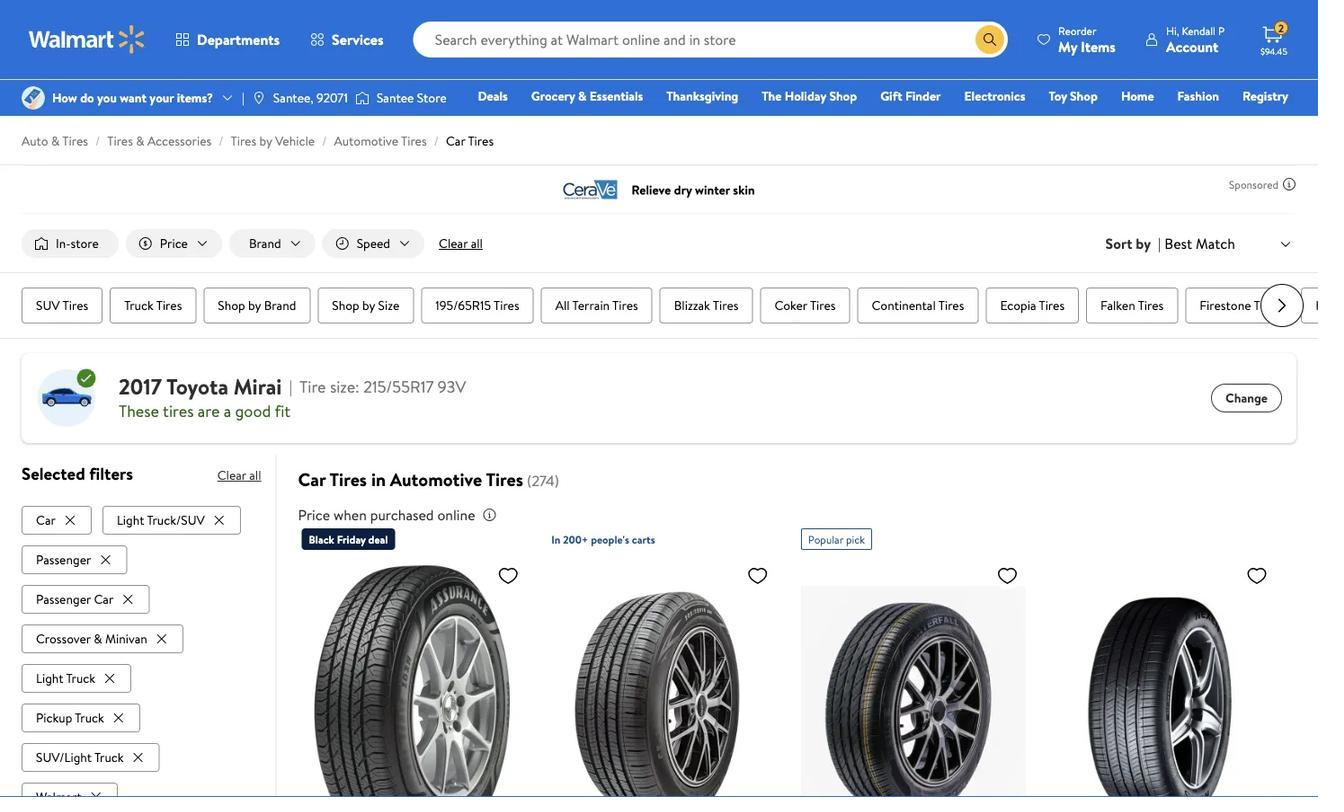 Task type: locate. For each thing, give the bounding box(es) containing it.
carts
[[632, 532, 655, 548]]

search icon image
[[983, 32, 997, 47]]

1 horizontal spatial price
[[298, 506, 330, 525]]

holiday
[[785, 87, 827, 105]]

applied filters section element
[[22, 462, 133, 486]]

price when purchased online
[[298, 506, 475, 525]]

/ left car tires link
[[434, 132, 439, 150]]

all up 195/65r15 tires
[[471, 235, 483, 252]]

want
[[120, 89, 147, 107]]

 image left how
[[22, 86, 45, 110]]

 image left santee, at the top left of the page
[[252, 91, 266, 105]]

2 vertical spatial |
[[289, 376, 292, 398]]

change
[[1226, 389, 1268, 407]]

list item
[[22, 780, 121, 798]]

0 vertical spatial passenger
[[36, 551, 91, 569]]

light truck/suv
[[117, 512, 205, 529]]

car list item
[[22, 503, 95, 535]]

light truck/suv list item
[[102, 503, 244, 535]]

& left accessories
[[136, 132, 144, 150]]

1 vertical spatial automotive
[[390, 467, 482, 492]]

& right "grocery"
[[578, 87, 587, 105]]

1 passenger from the top
[[36, 551, 91, 569]]

by right sort
[[1136, 234, 1151, 254]]

clear inside sort and filter section element
[[439, 235, 468, 252]]

passenger car
[[36, 591, 114, 608]]

price inside dropdown button
[[160, 235, 188, 252]]

suv
[[36, 297, 60, 314]]

1 vertical spatial passenger
[[36, 591, 91, 608]]

truck right pickup
[[75, 709, 104, 727]]

clear all up 195/65r15
[[439, 235, 483, 252]]

truck up "pickup truck" list item
[[66, 670, 95, 687]]

1 horizontal spatial clear all
[[439, 235, 483, 252]]

add to favorites list, nexen npriz s 215/55r17 94v bsw all season tire image
[[1246, 565, 1268, 587]]

ecopia
[[1000, 297, 1037, 314]]

reorder my items
[[1059, 23, 1116, 56]]

passenger inside passenger car "button"
[[36, 591, 91, 608]]

price button
[[126, 229, 222, 258]]

car down selected
[[36, 512, 56, 529]]

light truck/suv button
[[102, 506, 241, 535]]

price up truck tires
[[160, 235, 188, 252]]

brand button
[[229, 229, 315, 258]]

1 horizontal spatial |
[[289, 376, 292, 398]]

 image for santee, 92071
[[252, 91, 266, 105]]

light up pickup
[[36, 670, 63, 687]]

coker tires link
[[760, 288, 850, 324]]

fashion
[[1178, 87, 1219, 105]]

0 vertical spatial price
[[160, 235, 188, 252]]

|
[[242, 89, 244, 107], [1158, 234, 1161, 254], [289, 376, 292, 398]]

waterfall eco dynamic 215/55r17 94w all season tire image
[[801, 558, 1026, 798]]

1 horizontal spatial clear all button
[[432, 229, 490, 258]]

brand up 'shop by brand' on the left of the page
[[249, 235, 281, 252]]

1 horizontal spatial light
[[117, 512, 144, 529]]

truck up "remove filter walmart" image
[[94, 749, 124, 766]]

clear all button up 195/65r15
[[432, 229, 490, 258]]

1 vertical spatial light
[[36, 670, 63, 687]]

| up the "auto & tires / tires & accessories / tires by vehicle / automotive tires / car tires"
[[242, 89, 244, 107]]

tires right terrain
[[613, 297, 638, 314]]

shop right the toy
[[1070, 87, 1098, 105]]

car up crossover & minivan list item
[[94, 591, 114, 608]]

1 vertical spatial brand
[[264, 297, 296, 314]]

suv/light truck list item
[[22, 740, 163, 772]]

truck down price dropdown button
[[124, 297, 154, 314]]

passenger up crossover
[[36, 591, 91, 608]]

1 horizontal spatial all
[[471, 235, 483, 252]]

& for essentials
[[578, 87, 587, 105]]

/ right auto & tires link
[[95, 132, 100, 150]]

by
[[259, 132, 272, 150], [1136, 234, 1151, 254], [248, 297, 261, 314], [363, 297, 375, 314]]

size:
[[330, 376, 360, 398]]

truck inside "list item"
[[94, 749, 124, 766]]

0 vertical spatial brand
[[249, 235, 281, 252]]

passenger down the car "button"
[[36, 551, 91, 569]]

friday
[[337, 532, 366, 547]]

santee
[[377, 89, 414, 107]]

suv tires link
[[22, 288, 103, 324]]

2 horizontal spatial  image
[[355, 89, 370, 107]]

toyota
[[166, 372, 228, 402]]

195/65r15 tires
[[436, 297, 519, 314]]

truck
[[124, 297, 154, 314], [66, 670, 95, 687], [75, 709, 104, 727], [94, 749, 124, 766]]

by inside sort and filter section element
[[1136, 234, 1151, 254]]

0 horizontal spatial clear
[[217, 467, 246, 484]]

& right auto
[[51, 132, 60, 150]]

filters
[[89, 462, 133, 486]]

registry one debit
[[1151, 87, 1289, 130]]

0 vertical spatial automotive
[[334, 132, 398, 150]]

the holiday shop link
[[754, 86, 865, 106]]

1 vertical spatial all
[[249, 467, 261, 484]]

by down the brand dropdown button at left top
[[248, 297, 261, 314]]

registry
[[1243, 87, 1289, 105]]

 image right 92071
[[355, 89, 370, 107]]

santee,
[[273, 89, 314, 107]]

shop left size
[[332, 297, 359, 314]]

these
[[119, 400, 159, 422]]

passenger
[[36, 551, 91, 569], [36, 591, 91, 608]]

passenger inside passenger button
[[36, 551, 91, 569]]

1 vertical spatial |
[[1158, 234, 1161, 254]]

p
[[1218, 23, 1225, 38]]

grocery & essentials link
[[523, 86, 651, 106]]

car tires in automotive tires (274)
[[298, 467, 559, 492]]

light left truck/suv
[[117, 512, 144, 529]]

all down good
[[249, 467, 261, 484]]

list
[[22, 503, 261, 798]]

1 horizontal spatial clear
[[439, 235, 468, 252]]

0 vertical spatial light
[[117, 512, 144, 529]]

truck inside 'button'
[[75, 709, 104, 727]]

coker
[[775, 297, 808, 314]]

deals link
[[470, 86, 516, 106]]

ecopia tires link
[[986, 288, 1079, 324]]

crossover & minivan list item
[[22, 621, 187, 654]]

home
[[1121, 87, 1154, 105]]

& left minivan
[[94, 630, 102, 648]]

how
[[52, 89, 77, 107]]

3 / from the left
[[322, 132, 327, 150]]

| inside 2017 toyota mirai | tire size: 215/55r17 93v these tires are a good fit
[[289, 376, 292, 398]]

best
[[1165, 234, 1193, 253]]

clear up 195/65r15
[[439, 235, 468, 252]]

tires right auto
[[62, 132, 88, 150]]

popular
[[808, 532, 844, 547]]

by for shop by brand
[[248, 297, 261, 314]]

sort
[[1106, 234, 1133, 254]]

1 vertical spatial clear all button
[[217, 461, 261, 490]]

1 vertical spatial clear
[[217, 467, 246, 484]]

1 vertical spatial price
[[298, 506, 330, 525]]

black
[[309, 532, 334, 547]]

tires right 195/65r15
[[494, 297, 519, 314]]

 image
[[22, 86, 45, 110], [355, 89, 370, 107], [252, 91, 266, 105]]

 image for santee store
[[355, 89, 370, 107]]

truck tires link
[[110, 288, 196, 324]]

legal information image
[[483, 508, 497, 523]]

1 horizontal spatial  image
[[252, 91, 266, 105]]

tires left vehicle
[[231, 132, 256, 150]]

pickup truck list item
[[22, 700, 144, 733]]

pickup truck button
[[22, 704, 140, 733]]

| left "tire"
[[289, 376, 292, 398]]

clear down a
[[217, 467, 246, 484]]

minivan
[[105, 630, 147, 648]]

clear all down a
[[217, 467, 261, 484]]

store
[[417, 89, 447, 107]]

0 vertical spatial clear
[[439, 235, 468, 252]]

automotive down santee
[[334, 132, 398, 150]]

by for sort by |
[[1136, 234, 1151, 254]]

clear all button down a
[[217, 461, 261, 490]]

2 horizontal spatial |
[[1158, 234, 1161, 254]]

& inside button
[[94, 630, 102, 648]]

add to favorites list, waterfall eco dynamic 215/55r17 94w all season tire image
[[997, 565, 1018, 587]]

car button
[[22, 506, 92, 535]]

price for price when purchased online
[[298, 506, 330, 525]]

clear all inside sort and filter section element
[[439, 235, 483, 252]]

clear
[[439, 235, 468, 252], [217, 467, 246, 484]]

how do you want your items?
[[52, 89, 213, 107]]

0 horizontal spatial  image
[[22, 86, 45, 110]]

car tires link
[[446, 132, 494, 150]]

light for light truck/suv
[[117, 512, 144, 529]]

walmart image
[[29, 25, 146, 54]]

0 vertical spatial all
[[471, 235, 483, 252]]

tires inside 'link'
[[1254, 297, 1280, 314]]

tires right firestone
[[1254, 297, 1280, 314]]

light
[[117, 512, 144, 529], [36, 670, 63, 687]]

brand
[[249, 235, 281, 252], [264, 297, 296, 314]]

mirai
[[234, 372, 282, 402]]

by left size
[[363, 297, 375, 314]]

price up black
[[298, 506, 330, 525]]

0 vertical spatial |
[[242, 89, 244, 107]]

suv/light truck
[[36, 749, 124, 766]]

tires right continental
[[939, 297, 964, 314]]

account
[[1166, 36, 1219, 56]]

tire
[[300, 376, 326, 398]]

best match button
[[1161, 232, 1297, 256]]

1 vertical spatial clear all
[[217, 467, 261, 484]]

truck for suv/light truck
[[94, 749, 124, 766]]

speed button
[[323, 229, 425, 258]]

passenger list item
[[22, 542, 131, 574]]

clear for clear all button to the left
[[217, 467, 246, 484]]

0 horizontal spatial |
[[242, 89, 244, 107]]

tires down deals link at the top
[[468, 132, 494, 150]]

2 passenger from the top
[[36, 591, 91, 608]]

pickup
[[36, 709, 72, 727]]

brand down the brand dropdown button at left top
[[264, 297, 296, 314]]

continental tires
[[872, 297, 964, 314]]

gift finder
[[881, 87, 941, 105]]

services
[[332, 30, 384, 49]]

0 horizontal spatial price
[[160, 235, 188, 252]]

| left best
[[1158, 234, 1161, 254]]

car
[[446, 132, 465, 150], [298, 467, 326, 492], [36, 512, 56, 529], [94, 591, 114, 608]]

/ right accessories
[[219, 132, 223, 150]]

suv/light
[[36, 749, 92, 766]]

200+
[[563, 532, 588, 548]]

automotive up online
[[390, 467, 482, 492]]

Walmart Site-Wide search field
[[413, 22, 1008, 58]]

/ right vehicle
[[322, 132, 327, 150]]

passenger car list item
[[22, 582, 153, 614]]

toy shop link
[[1041, 86, 1106, 106]]

santee, 92071
[[273, 89, 348, 107]]

0 horizontal spatial light
[[36, 670, 63, 687]]

0 vertical spatial clear all
[[439, 235, 483, 252]]

tires inside "link"
[[613, 297, 638, 314]]



Task type: vqa. For each thing, say whether or not it's contained in the screenshot.
'How' to the top
no



Task type: describe. For each thing, give the bounding box(es) containing it.
speed
[[357, 235, 390, 252]]

electronics
[[965, 87, 1026, 105]]

truck tires
[[124, 297, 182, 314]]

sponsored
[[1229, 177, 1279, 192]]

0 vertical spatial clear all button
[[432, 229, 490, 258]]

light truck
[[36, 670, 95, 687]]

add to favorites list, goodyear assurance outlast 215/55r17 94v all-season passenger car tire image
[[498, 565, 519, 587]]

195/65r15 tires link
[[421, 288, 534, 324]]

list containing car
[[22, 503, 261, 798]]

next slide for chipmodule list image
[[1261, 284, 1304, 327]]

tires down price dropdown button
[[156, 297, 182, 314]]

in-store button
[[22, 229, 119, 258]]

brand inside dropdown button
[[249, 235, 281, 252]]

continental
[[872, 297, 936, 314]]

do
[[80, 89, 94, 107]]

kendall
[[1182, 23, 1216, 38]]

tires left (274)
[[486, 467, 523, 492]]

shop right holiday
[[830, 87, 857, 105]]

popular pick
[[808, 532, 865, 547]]

items?
[[177, 89, 213, 107]]

add to favorites list, crossmax 215/55r17 94v ct-1 all-season tire fits: 2011-15 chevrolet cruze eco, 2012-14 toyota camry hybrid xle image
[[747, 565, 769, 587]]

tires right coker
[[810, 297, 836, 314]]

tires right suv
[[63, 297, 88, 314]]

shop by size
[[332, 297, 400, 314]]

passenger for passenger car
[[36, 591, 91, 608]]

suv tires
[[36, 297, 88, 314]]

santee store
[[377, 89, 447, 107]]

home link
[[1113, 86, 1162, 106]]

walmart+ link
[[1227, 112, 1297, 131]]

2017
[[119, 372, 162, 402]]

sort and filter section element
[[0, 215, 1318, 273]]

0 horizontal spatial clear all button
[[217, 461, 261, 490]]

best match
[[1165, 234, 1236, 253]]

fashion link
[[1170, 86, 1228, 106]]

tires down santee store
[[401, 132, 427, 150]]

tires by vehicle link
[[231, 132, 315, 150]]

1 / from the left
[[95, 132, 100, 150]]

tires & accessories link
[[107, 132, 212, 150]]

all terrain tires
[[555, 297, 638, 314]]

essentials
[[590, 87, 643, 105]]

blizzak tires link
[[660, 288, 753, 324]]

crossover & minivan
[[36, 630, 147, 648]]

fit
[[275, 400, 291, 422]]

all inside sort and filter section element
[[471, 235, 483, 252]]

by left vehicle
[[259, 132, 272, 150]]

car inside 'list item'
[[36, 512, 56, 529]]

thanksgiving
[[667, 87, 739, 105]]

vehicle type: car and truck image
[[36, 368, 97, 429]]

are
[[198, 400, 220, 422]]

auto & tires link
[[22, 132, 88, 150]]

online
[[437, 506, 475, 525]]

truck for light truck
[[66, 670, 95, 687]]

(274)
[[527, 471, 559, 491]]

crossover & minivan button
[[22, 625, 183, 654]]

Search search field
[[413, 22, 1008, 58]]

by for shop by size
[[363, 297, 375, 314]]

nexen npriz s 215/55r17 94v bsw all season tire image
[[1051, 558, 1275, 798]]

car down the store
[[446, 132, 465, 150]]

in-
[[56, 235, 71, 252]]

goodyear assurance outlast 215/55r17 94v all-season passenger car tire image
[[302, 558, 526, 798]]

2 / from the left
[[219, 132, 223, 150]]

price for price
[[160, 235, 188, 252]]

all terrain tires link
[[541, 288, 653, 324]]

pickup truck
[[36, 709, 104, 727]]

ad disclaimer and feedback for skylinedisplayad image
[[1282, 177, 1297, 192]]

crossmax 215/55r17 94v ct-1 all-season tire fits: 2011-15 chevrolet cruze eco, 2012-14 toyota camry hybrid xle image
[[551, 558, 776, 798]]

0 horizontal spatial all
[[249, 467, 261, 484]]

sort by |
[[1106, 234, 1161, 254]]

93v
[[438, 376, 466, 398]]

grocery
[[531, 87, 575, 105]]

crossover
[[36, 630, 91, 648]]

one debit link
[[1143, 112, 1220, 131]]

car inside "list item"
[[94, 591, 114, 608]]

215/55r17
[[364, 376, 434, 398]]

light for light truck
[[36, 670, 63, 687]]

passenger car button
[[22, 585, 150, 614]]

black friday deal
[[309, 532, 388, 547]]

tires right blizzak
[[713, 297, 739, 314]]

2017 toyota mirai | tire size: 215/55r17 93v these tires are a good fit
[[119, 372, 466, 422]]

0 horizontal spatial clear all
[[217, 467, 261, 484]]

light truck list item
[[22, 661, 135, 693]]

passenger button
[[22, 546, 127, 574]]

automotive tires link
[[334, 132, 427, 150]]

falken
[[1101, 297, 1136, 314]]

shop down the brand dropdown button at left top
[[218, 297, 245, 314]]

clear for the topmost clear all button
[[439, 235, 468, 252]]

 image for how do you want your items?
[[22, 86, 45, 110]]

& for tires
[[51, 132, 60, 150]]

deals
[[478, 87, 508, 105]]

my
[[1059, 36, 1078, 56]]

| inside sort and filter section element
[[1158, 234, 1161, 254]]

light truck button
[[22, 664, 131, 693]]

195/65r15
[[436, 297, 491, 314]]

debit
[[1181, 112, 1212, 130]]

in-store
[[56, 235, 99, 252]]

vehicle
[[275, 132, 315, 150]]

grocery & essentials
[[531, 87, 643, 105]]

pick
[[846, 532, 865, 547]]

remove filter walmart image
[[89, 790, 103, 798]]

truck for pickup truck
[[75, 709, 104, 727]]

truck/suv
[[147, 512, 205, 529]]

tires left in
[[330, 467, 367, 492]]

passenger for passenger
[[36, 551, 91, 569]]

tires right falken
[[1138, 297, 1164, 314]]

hi, kendall p account
[[1166, 23, 1225, 56]]

$94.45
[[1261, 45, 1288, 57]]

reorder
[[1059, 23, 1097, 38]]

you
[[97, 89, 117, 107]]

& for minivan
[[94, 630, 102, 648]]

firestone
[[1200, 297, 1252, 314]]

size
[[378, 297, 400, 314]]

a
[[224, 400, 231, 422]]

falken tires link
[[1086, 288, 1178, 324]]

all
[[555, 297, 570, 314]]

departments button
[[160, 18, 295, 61]]

good
[[235, 400, 271, 422]]

clear search field text image
[[954, 32, 969, 47]]

continental tires link
[[858, 288, 979, 324]]

purchased
[[370, 506, 434, 525]]

one
[[1151, 112, 1178, 130]]

hi,
[[1166, 23, 1180, 38]]

store
[[71, 235, 99, 252]]

car up black
[[298, 467, 326, 492]]

4 / from the left
[[434, 132, 439, 150]]

92071
[[317, 89, 348, 107]]

tires right ecopia
[[1039, 297, 1065, 314]]

tires down how do you want your items?
[[107, 132, 133, 150]]



